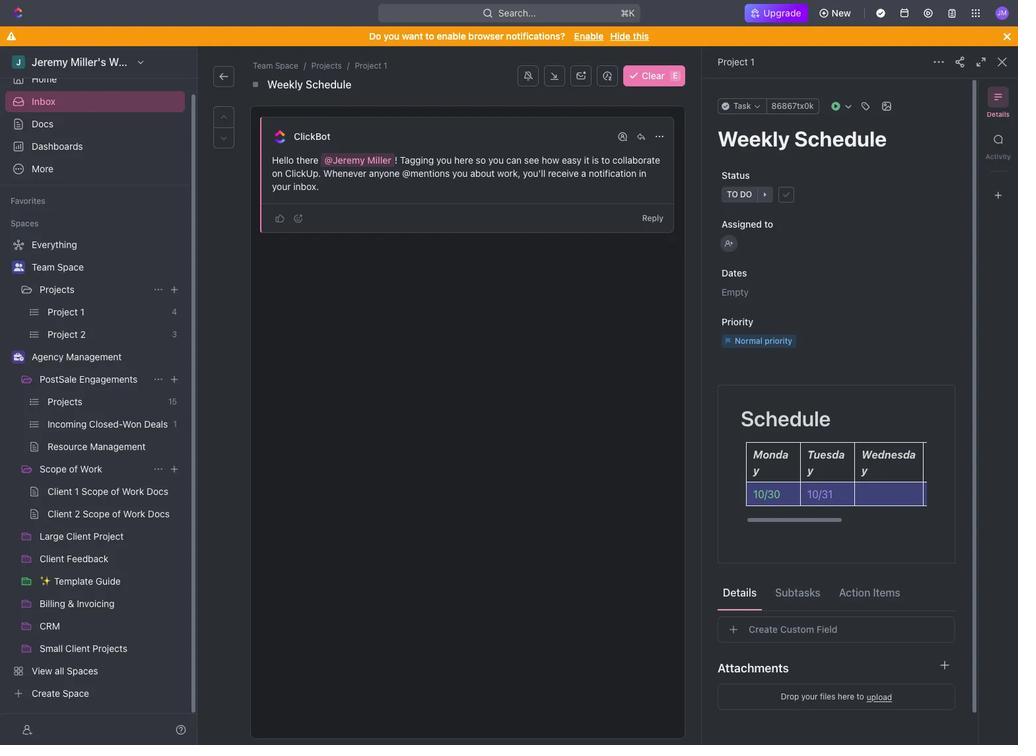 Task type: locate. For each thing, give the bounding box(es) containing it.
1 vertical spatial scope
[[81, 486, 108, 497]]

y inside the monda y
[[754, 465, 760, 477]]

receive
[[548, 168, 579, 179]]

want
[[402, 30, 423, 42]]

billing
[[40, 598, 65, 610]]

0 horizontal spatial create
[[32, 688, 60, 699]]

reply button
[[637, 211, 669, 227]]

team space link down everything link
[[32, 257, 182, 278]]

activity
[[986, 153, 1011, 160]]

1 vertical spatial your
[[802, 692, 818, 702]]

team space link up weekly
[[250, 59, 301, 73]]

docs down client 1 scope of work docs link
[[148, 509, 170, 520]]

1 horizontal spatial schedule
[[741, 406, 831, 431]]

dates
[[722, 267, 747, 279]]

schedule up monda
[[741, 406, 831, 431]]

0 horizontal spatial spaces
[[11, 219, 39, 228]]

y
[[754, 465, 760, 477], [808, 465, 814, 477], [862, 465, 868, 477]]

docs for client 1 scope of work docs
[[147, 486, 168, 497]]

1 vertical spatial projects link
[[40, 279, 148, 300]]

small client projects link
[[40, 639, 182, 660]]

1 vertical spatial create
[[32, 688, 60, 699]]

enable
[[437, 30, 466, 42]]

upgrade link
[[745, 4, 808, 22]]

empty
[[722, 287, 749, 298]]

1 vertical spatial management
[[90, 441, 146, 452]]

0 vertical spatial team
[[253, 61, 273, 71]]

2 vertical spatial space
[[63, 688, 89, 699]]

2 up "large client project"
[[75, 509, 80, 520]]

work,
[[497, 168, 521, 179]]

0 horizontal spatial your
[[272, 181, 291, 192]]

@mentions
[[402, 168, 450, 179]]

of up client 2 scope of work docs link
[[111, 486, 119, 497]]

here inside ! tagging you here so you can see how easy it is to collaborate on clickup. whenever anyone @mentions you about work, you'll receive a notification in your inbox.
[[454, 155, 473, 166]]

action
[[839, 587, 871, 599]]

docs
[[32, 118, 54, 129], [147, 486, 168, 497], [148, 509, 170, 520]]

you right so
[[489, 155, 504, 166]]

1 horizontal spatial your
[[802, 692, 818, 702]]

3
[[172, 330, 177, 339]]

0 horizontal spatial schedule
[[306, 79, 352, 90]]

work up client 2 scope of work docs link
[[122, 486, 144, 497]]

3 y from the left
[[862, 465, 868, 477]]

details inside task sidebar navigation tab list
[[987, 110, 1010, 118]]

tree
[[5, 234, 185, 705]]

0 vertical spatial create
[[749, 624, 778, 635]]

projects
[[311, 61, 342, 71], [40, 284, 74, 295], [48, 396, 82, 407], [93, 643, 127, 654]]

create down view
[[32, 688, 60, 699]]

collaborate
[[613, 155, 660, 166]]

scope inside client 2 scope of work docs link
[[83, 509, 110, 520]]

space down view all spaces
[[63, 688, 89, 699]]

projects link
[[309, 59, 345, 73], [40, 279, 148, 300], [48, 392, 163, 413]]

1 horizontal spatial /
[[347, 61, 350, 71]]

e
[[673, 71, 678, 81]]

4
[[172, 307, 177, 317]]

0 vertical spatial scope
[[40, 464, 67, 475]]

2 inside client 2 scope of work docs link
[[75, 509, 80, 520]]

team inside team space link
[[32, 262, 55, 273]]

0 vertical spatial details
[[987, 110, 1010, 118]]

1 horizontal spatial team space link
[[250, 59, 301, 73]]

incoming closed-won deals 1
[[48, 419, 177, 430]]

business time image
[[14, 353, 23, 361]]

project 2
[[48, 329, 86, 340]]

there
[[296, 155, 319, 166]]

0 horizontal spatial /
[[304, 61, 306, 71]]

0 horizontal spatial team space link
[[32, 257, 182, 278]]

project
[[718, 56, 748, 67], [355, 61, 381, 71], [48, 306, 78, 318], [48, 329, 78, 340], [93, 531, 124, 542]]

0 vertical spatial work
[[80, 464, 102, 475]]

billing & invoicing
[[40, 598, 115, 610]]

of down client 1 scope of work docs link
[[112, 509, 121, 520]]

y inside tuesda y
[[808, 465, 814, 477]]

to do
[[727, 190, 752, 199]]

sidebar navigation
[[0, 46, 200, 746]]

space for create space
[[63, 688, 89, 699]]

to inside dropdown button
[[727, 190, 738, 199]]

2 vertical spatial scope
[[83, 509, 110, 520]]

0 horizontal spatial team
[[32, 262, 55, 273]]

2 vertical spatial of
[[112, 509, 121, 520]]

y for monda y
[[754, 465, 760, 477]]

1 vertical spatial docs
[[147, 486, 168, 497]]

more button
[[5, 158, 185, 180]]

docs up client 2 scope of work docs link
[[147, 486, 168, 497]]

0 vertical spatial schedule
[[306, 79, 352, 90]]

scope inside client 1 scope of work docs link
[[81, 486, 108, 497]]

0 vertical spatial your
[[272, 181, 291, 192]]

0 vertical spatial space
[[275, 61, 298, 71]]

details
[[987, 110, 1010, 118], [723, 587, 757, 599]]

2 vertical spatial work
[[123, 509, 145, 520]]

1 horizontal spatial create
[[749, 624, 778, 635]]

projects up weekly schedule link
[[311, 61, 342, 71]]

project up agency management
[[48, 329, 78, 340]]

@jeremy miller button
[[321, 153, 395, 167]]

projects up incoming
[[48, 396, 82, 407]]

2 y from the left
[[808, 465, 814, 477]]

0 horizontal spatial project 1
[[48, 306, 84, 318]]

spaces down favorites button
[[11, 219, 39, 228]]

all
[[55, 666, 64, 677]]

y down tuesda
[[808, 465, 814, 477]]

you'll
[[523, 168, 546, 179]]

details up activity
[[987, 110, 1010, 118]]

0 vertical spatial management
[[66, 351, 122, 363]]

docs down the inbox
[[32, 118, 54, 129]]

0 vertical spatial of
[[69, 464, 78, 475]]

spaces down small client projects
[[67, 666, 98, 677]]

feedback
[[67, 553, 109, 565]]

client down large
[[40, 553, 64, 565]]

of for 2
[[112, 509, 121, 520]]

project down the client 2 scope of work docs
[[93, 531, 124, 542]]

1 horizontal spatial here
[[838, 692, 855, 702]]

Edit task name text field
[[718, 126, 956, 151]]

here left so
[[454, 155, 473, 166]]

projects down crm link
[[93, 643, 127, 654]]

team up weekly
[[253, 61, 273, 71]]

to left "do"
[[727, 190, 738, 199]]

j
[[16, 57, 21, 67]]

y inside wednesda y
[[862, 465, 868, 477]]

1 vertical spatial of
[[111, 486, 119, 497]]

projects link up closed-
[[48, 392, 163, 413]]

notifications?
[[506, 30, 565, 42]]

team for team space
[[32, 262, 55, 273]]

of down resource
[[69, 464, 78, 475]]

hello
[[272, 155, 294, 166]]

your left files
[[802, 692, 818, 702]]

project 1 link up task at the top of page
[[718, 56, 755, 67]]

create inside create space link
[[32, 688, 60, 699]]

everything
[[32, 239, 77, 250]]

here
[[454, 155, 473, 166], [838, 692, 855, 702]]

tree containing everything
[[5, 234, 185, 705]]

management up postsale engagements link
[[66, 351, 122, 363]]

drop
[[781, 692, 799, 702]]

2
[[80, 329, 86, 340], [75, 509, 80, 520]]

0 vertical spatial 2
[[80, 329, 86, 340]]

scope down scope of work link
[[81, 486, 108, 497]]

tagging
[[400, 155, 434, 166]]

scope for 2
[[83, 509, 110, 520]]

inbox.
[[293, 181, 319, 192]]

project 1 link down the do
[[352, 59, 390, 73]]

0 horizontal spatial here
[[454, 155, 473, 166]]

your down on
[[272, 181, 291, 192]]

project 1
[[718, 56, 755, 67], [48, 306, 84, 318]]

1 vertical spatial here
[[838, 692, 855, 702]]

to right want
[[426, 30, 434, 42]]

1 horizontal spatial team
[[253, 61, 273, 71]]

1 horizontal spatial y
[[808, 465, 814, 477]]

y down wednesda
[[862, 465, 868, 477]]

work down resource management
[[80, 464, 102, 475]]

0 horizontal spatial y
[[754, 465, 760, 477]]

0 horizontal spatial details
[[723, 587, 757, 599]]

projects link up weekly schedule link
[[309, 59, 345, 73]]

project down the do
[[355, 61, 381, 71]]

won
[[123, 419, 142, 430]]

tuesda
[[808, 449, 845, 461]]

y down monda
[[754, 465, 760, 477]]

your
[[272, 181, 291, 192], [802, 692, 818, 702]]

1 vertical spatial project 1
[[48, 306, 84, 318]]

y for wednesda y
[[862, 465, 868, 477]]

do
[[740, 190, 752, 199]]

1 vertical spatial 2
[[75, 509, 80, 520]]

y for tuesda y
[[808, 465, 814, 477]]

details left subtasks at the bottom right of page
[[723, 587, 757, 599]]

scope for 1
[[81, 486, 108, 497]]

create left custom
[[749, 624, 778, 635]]

space down everything
[[57, 262, 84, 273]]

miller
[[367, 155, 392, 166]]

0 vertical spatial projects link
[[309, 59, 345, 73]]

new button
[[813, 3, 859, 24]]

project 1 link up project 2 'link'
[[48, 302, 167, 323]]

1 vertical spatial spaces
[[67, 666, 98, 677]]

to right assigned
[[765, 219, 773, 230]]

management inside 'link'
[[66, 351, 122, 363]]

incoming closed-won deals link
[[48, 414, 168, 435]]

work down client 1 scope of work docs link
[[123, 509, 145, 520]]

0 vertical spatial docs
[[32, 118, 54, 129]]

1 y from the left
[[754, 465, 760, 477]]

1 vertical spatial details
[[723, 587, 757, 599]]

team
[[253, 61, 273, 71], [32, 262, 55, 273]]

here inside drop your files here to upload
[[838, 692, 855, 702]]

weekly
[[267, 79, 303, 90]]

normal
[[735, 336, 763, 346]]

86867tx0k button
[[766, 98, 819, 114]]

dashboards
[[32, 141, 83, 152]]

postsale engagements
[[40, 374, 138, 385]]

hello there @jeremy miller
[[272, 155, 392, 166]]

monda
[[754, 449, 789, 461]]

to left the upload
[[857, 692, 864, 702]]

1
[[751, 56, 755, 67], [384, 61, 387, 71], [80, 306, 84, 318], [173, 419, 177, 429], [75, 486, 79, 497]]

2 for project
[[80, 329, 86, 340]]

client down scope of work
[[48, 486, 72, 497]]

2 vertical spatial docs
[[148, 509, 170, 520]]

team right user group image
[[32, 262, 55, 273]]

1 horizontal spatial project 1
[[718, 56, 755, 67]]

2 / from the left
[[347, 61, 350, 71]]

2 inside project 2 'link'
[[80, 329, 86, 340]]

scope down client 1 scope of work docs
[[83, 509, 110, 520]]

schedule down team space / projects / project 1
[[306, 79, 352, 90]]

1 horizontal spatial project 1 link
[[352, 59, 390, 73]]

do
[[369, 30, 381, 42]]

1 vertical spatial space
[[57, 262, 84, 273]]

projects down team space
[[40, 284, 74, 295]]

client for feedback
[[40, 553, 64, 565]]

here right files
[[838, 692, 855, 702]]

agency
[[32, 351, 64, 363]]

0 vertical spatial here
[[454, 155, 473, 166]]

to right is at the right of the page
[[602, 155, 610, 166]]

clear
[[642, 70, 665, 81]]

billing & invoicing link
[[40, 594, 182, 615]]

client
[[48, 486, 72, 497], [48, 509, 72, 520], [66, 531, 91, 542], [40, 553, 64, 565], [65, 643, 90, 654]]

project 1 up project 2
[[48, 306, 84, 318]]

new
[[832, 7, 851, 18]]

user group image
[[14, 263, 23, 271]]

management down incoming closed-won deals 1
[[90, 441, 146, 452]]

2 horizontal spatial y
[[862, 465, 868, 477]]

0 vertical spatial project 1
[[718, 56, 755, 67]]

here for to
[[838, 692, 855, 702]]

deals
[[144, 419, 168, 430]]

jeremy miller's workspace, , element
[[12, 55, 25, 69]]

create inside create custom field button
[[749, 624, 778, 635]]

2 up agency management
[[80, 329, 86, 340]]

details inside 'button'
[[723, 587, 757, 599]]

client up large
[[48, 509, 72, 520]]

1 vertical spatial team
[[32, 262, 55, 273]]

10/30
[[754, 489, 781, 501]]

scope down resource
[[40, 464, 67, 475]]

1 horizontal spatial details
[[987, 110, 1010, 118]]

assigned
[[722, 219, 762, 230]]

you right the do
[[384, 30, 400, 42]]

postsale
[[40, 374, 77, 385]]

client 2 scope of work docs
[[48, 509, 170, 520]]

projects link down team space
[[40, 279, 148, 300]]

inbox link
[[5, 91, 185, 112]]

space up weekly
[[275, 61, 298, 71]]

1 vertical spatial team space link
[[32, 257, 182, 278]]

project 1 up task at the top of page
[[718, 56, 755, 67]]

1 vertical spatial work
[[122, 486, 144, 497]]

your inside ! tagging you here so you can see how easy it is to collaborate on clickup. whenever anyone @mentions you about work, you'll receive a notification in your inbox.
[[272, 181, 291, 192]]



Task type: describe. For each thing, give the bounding box(es) containing it.
✨ template guide
[[40, 576, 121, 587]]

to inside drop your files here to upload
[[857, 692, 864, 702]]

work for 2
[[123, 509, 145, 520]]

wednesda
[[862, 449, 916, 461]]

client up client feedback
[[66, 531, 91, 542]]

subtasks
[[775, 587, 821, 599]]

priority
[[765, 336, 793, 346]]

small client projects
[[40, 643, 127, 654]]

scope of work
[[40, 464, 102, 475]]

team space / projects / project 1
[[253, 61, 387, 71]]

you up @mentions
[[437, 155, 452, 166]]

engagements
[[79, 374, 138, 385]]

upload
[[867, 692, 892, 702]]

✨ template guide link
[[40, 571, 182, 592]]

view
[[32, 666, 52, 677]]

favorites button
[[5, 193, 51, 209]]

management for resource management
[[90, 441, 146, 452]]

hide
[[610, 30, 631, 42]]

docs for client 2 scope of work docs
[[148, 509, 170, 520]]

clickbot button
[[293, 131, 331, 143]]

2 vertical spatial projects link
[[48, 392, 163, 413]]

you left about
[[452, 168, 468, 179]]

postsale engagements link
[[40, 369, 148, 390]]

client for 2
[[48, 509, 72, 520]]

docs link
[[5, 114, 185, 135]]

team space
[[32, 262, 84, 273]]

notification
[[589, 168, 637, 179]]

project up project 2
[[48, 306, 78, 318]]

normal priority button
[[718, 330, 956, 353]]

clickup.
[[285, 168, 321, 179]]

1 vertical spatial schedule
[[741, 406, 831, 431]]

0 horizontal spatial project 1 link
[[48, 302, 167, 323]]

here for so
[[454, 155, 473, 166]]

your inside drop your files here to upload
[[802, 692, 818, 702]]

2 for client
[[75, 509, 80, 520]]

1 inside 'link'
[[80, 306, 84, 318]]

to inside ! tagging you here so you can see how easy it is to collaborate on clickup. whenever anyone @mentions you about work, you'll receive a notification in your inbox.
[[602, 155, 610, 166]]

priority
[[722, 316, 754, 328]]

1 / from the left
[[304, 61, 306, 71]]

space for team space / projects / project 1
[[275, 61, 298, 71]]

upgrade
[[764, 7, 801, 18]]

client for 1
[[48, 486, 72, 497]]

management for agency management
[[66, 351, 122, 363]]

weekly schedule
[[267, 79, 352, 90]]

create custom field button
[[718, 617, 956, 643]]

view all spaces
[[32, 666, 98, 677]]

crm
[[40, 621, 60, 632]]

86867tx0k
[[772, 101, 814, 111]]

resource management link
[[48, 437, 182, 458]]

crm link
[[40, 616, 182, 637]]

large
[[40, 531, 64, 542]]

browser
[[468, 30, 504, 42]]

create for create space
[[32, 688, 60, 699]]

task sidebar navigation tab list
[[984, 87, 1013, 206]]

project up task at the top of page
[[718, 56, 748, 67]]

search...
[[498, 7, 536, 18]]

work for 1
[[122, 486, 144, 497]]

files
[[820, 692, 836, 702]]

of for 1
[[111, 486, 119, 497]]

large client project
[[40, 531, 124, 542]]

project 1 inside tree
[[48, 306, 84, 318]]

everything link
[[5, 234, 182, 256]]

1 horizontal spatial spaces
[[67, 666, 98, 677]]

status
[[722, 170, 750, 181]]

details button
[[718, 581, 762, 605]]

drop your files here to upload
[[781, 692, 892, 702]]

tuesda y
[[808, 449, 845, 477]]

more
[[32, 163, 54, 174]]

on
[[272, 168, 283, 179]]

client up view all spaces
[[65, 643, 90, 654]]

client feedback link
[[40, 549, 182, 570]]

dashboards link
[[5, 136, 185, 157]]

how
[[542, 155, 559, 166]]

create space
[[32, 688, 89, 699]]

space for team space
[[57, 262, 84, 273]]

custom
[[780, 624, 814, 635]]

enable
[[574, 30, 604, 42]]

client 2 scope of work docs link
[[48, 504, 182, 525]]

normal priority
[[735, 336, 793, 346]]

weekly schedule link
[[265, 77, 354, 92]]

closed-
[[89, 419, 123, 430]]

15
[[168, 397, 177, 407]]

✨
[[40, 576, 52, 587]]

about
[[470, 168, 495, 179]]

home
[[32, 73, 57, 85]]

inbox
[[32, 96, 56, 107]]

0 vertical spatial spaces
[[11, 219, 39, 228]]

scope of work link
[[40, 459, 148, 480]]

invoicing
[[77, 598, 115, 610]]

action items
[[839, 587, 901, 599]]

wednesda y
[[862, 449, 916, 477]]

do you want to enable browser notifications? enable hide this
[[369, 30, 649, 42]]

monda y
[[754, 449, 789, 477]]

jm button
[[992, 3, 1013, 24]]

0 vertical spatial team space link
[[250, 59, 301, 73]]

tree inside sidebar navigation
[[5, 234, 185, 705]]

scope inside scope of work link
[[40, 464, 67, 475]]

team for team space / projects / project 1
[[253, 61, 273, 71]]

is
[[592, 155, 599, 166]]

items
[[873, 587, 901, 599]]

client 1 scope of work docs link
[[48, 481, 182, 503]]

small
[[40, 643, 63, 654]]

view all spaces link
[[5, 661, 182, 682]]

empty button
[[718, 281, 956, 304]]

create for create custom field
[[749, 624, 778, 635]]

it
[[584, 155, 590, 166]]

2 horizontal spatial project 1 link
[[718, 56, 755, 67]]

incoming
[[48, 419, 87, 430]]

1 inside incoming closed-won deals 1
[[173, 419, 177, 429]]

jm
[[998, 9, 1007, 17]]

subtasks button
[[770, 581, 826, 605]]

easy
[[562, 155, 582, 166]]

attachments
[[718, 661, 789, 675]]

resource management
[[48, 441, 146, 452]]

!
[[395, 155, 398, 166]]

create space link
[[5, 684, 182, 705]]

client feedback
[[40, 553, 109, 565]]



Task type: vqa. For each thing, say whether or not it's contained in the screenshot.
resource
yes



